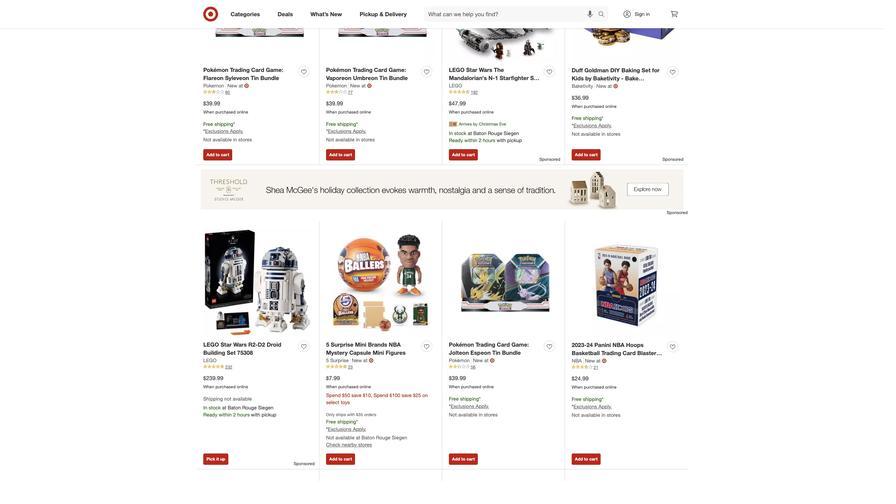 Task type: describe. For each thing, give the bounding box(es) containing it.
exclusions for pokémon trading card game: flareon syleveon tin bundle
[[205, 128, 229, 134]]

add to cart for pokémon trading card game: vaporeon umbreon tin bundle
[[330, 152, 352, 158]]

pokemon for flareon
[[203, 83, 224, 89]]

lego inside lego star wars the mandalorian's n-1 starfighter set 75325
[[449, 66, 465, 73]]

set inside lego star wars r2-d2 droid building set 75308
[[227, 350, 236, 357]]

new up 80
[[228, 83, 237, 89]]

232
[[225, 365, 232, 370]]

d2
[[258, 342, 265, 349]]

exclusions apply. button for 2023-24 panini nba hoops basketball trading card blaster box
[[574, 404, 612, 411]]

purchased for pokémon trading card game: flareon syleveon tin bundle
[[216, 109, 236, 115]]

siegen inside shipping not available in stock at  baton rouge siegen ready within 2 hours with pickup
[[258, 405, 274, 411]]

free shipping * * exclusions apply. not available in stores for pokémon trading card game: vaporeon umbreon tin bundle
[[326, 121, 375, 143]]

2023-
[[572, 342, 587, 349]]

at down the syleveon
[[239, 83, 243, 89]]

panini
[[595, 342, 611, 349]]

card for syleveon
[[251, 66, 264, 73]]

purchased inside $36.99 when purchased online
[[584, 104, 605, 109]]

$239.99
[[203, 375, 224, 382]]

hoops
[[627, 342, 644, 349]]

not for pokémon trading card game: vaporeon umbreon tin bundle
[[326, 137, 334, 143]]

baketivity link
[[572, 83, 595, 90]]

&
[[380, 10, 384, 18]]

exclusions for 2023-24 panini nba hoops basketball trading card blaster box
[[574, 404, 598, 410]]

shipping not available in stock at  baton rouge siegen ready within 2 hours with pickup
[[203, 396, 277, 418]]

free shipping * * exclusions apply. not available in stores for pokémon trading card game: jolteon espeon tin bundle
[[449, 396, 498, 418]]

at inside in stock at  baton rouge siegen ready within 2 hours with pickup
[[468, 130, 472, 136]]

not inside only ships with $35 orders free shipping * * exclusions apply. not available at baton rouge siegen check nearby stores
[[326, 435, 334, 441]]

¬ up $36.99 when purchased online
[[614, 83, 618, 90]]

nba link
[[572, 358, 584, 365]]

pokemon new at ¬ for espeon
[[449, 357, 495, 364]]

flareon
[[203, 75, 224, 82]]

bundle for pokémon trading card game: vaporeon umbreon tin bundle
[[389, 75, 408, 82]]

in stock at  baton rouge siegen ready within 2 hours with pickup
[[449, 130, 522, 143]]

192 link
[[449, 89, 558, 95]]

baton inside in stock at  baton rouge siegen ready within 2 hours with pickup
[[474, 130, 487, 136]]

$39.99 for jolteon
[[449, 375, 466, 382]]

¬ for pokémon trading card game: jolteon espeon tin bundle
[[490, 357, 495, 364]]

trading for umbreon
[[353, 66, 373, 73]]

add to cart button for 2023-24 panini nba hoops basketball trading card blaster box
[[572, 454, 601, 466]]

deals
[[278, 10, 293, 18]]

when inside $36.99 when purchased online
[[572, 104, 583, 109]]

shipping down $36.99 when purchased online
[[583, 115, 602, 121]]

box
[[572, 358, 583, 365]]

5 surprise mini brands nba mystery capsule mini figures link
[[326, 341, 419, 357]]

5 surprise mini brands nba mystery capsule mini figures
[[326, 342, 406, 357]]

pokémon trading card game: flareon syleveon tin bundle link
[[203, 66, 296, 82]]

online for lego star wars the mandalorian's n-1 starfighter set 75325
[[483, 109, 494, 115]]

lego inside lego star wars r2-d2 droid building set 75308
[[203, 342, 219, 349]]

stock inside shipping not available in stock at  baton rouge siegen ready within 2 hours with pickup
[[209, 405, 221, 411]]

up
[[220, 457, 225, 462]]

nearby
[[342, 442, 357, 448]]

mystery
[[326, 350, 348, 357]]

capsule
[[350, 350, 371, 357]]

within inside in stock at  baton rouge siegen ready within 2 hours with pickup
[[465, 137, 478, 143]]

surprise for mini
[[331, 342, 354, 349]]

lego down the mandalorian's
[[449, 83, 463, 89]]

r2-
[[248, 342, 258, 349]]

cart for pokémon trading card game: flareon syleveon tin bundle
[[221, 152, 229, 158]]

$7.99
[[326, 375, 340, 382]]

seasonal shipping icon image
[[449, 120, 458, 128]]

77
[[348, 90, 353, 95]]

2 spend from the left
[[374, 393, 389, 399]]

$36.99 when purchased online
[[572, 94, 617, 109]]

pokemon new at ¬ for syleveon
[[203, 82, 249, 89]]

star for building
[[221, 342, 232, 349]]

building
[[203, 350, 225, 357]]

lego star wars the mandalorian's n-1 starfighter set 75325 link
[[449, 66, 541, 90]]

tin for umbreon
[[380, 75, 388, 82]]

stores for pokémon trading card game: jolteon espeon tin bundle
[[484, 412, 498, 418]]

tin for syleveon
[[251, 75, 259, 82]]

cart for 5 surprise mini brands nba mystery capsule mini figures
[[344, 457, 352, 462]]

2023-24 panini nba hoops basketball trading card blaster box
[[572, 342, 657, 365]]

80 link
[[203, 89, 312, 95]]

to for pokémon trading card game: vaporeon umbreon tin bundle
[[339, 152, 343, 158]]

add for lego star wars the mandalorian's n-1 starfighter set 75325
[[452, 152, 461, 158]]

eve
[[500, 122, 507, 127]]

siegen inside in stock at  baton rouge siegen ready within 2 hours with pickup
[[504, 130, 520, 136]]

24
[[587, 342, 593, 349]]

new inside nba new at ¬
[[586, 358, 595, 364]]

tin for espeon
[[493, 350, 501, 357]]

baton inside shipping not available in stock at  baton rouge siegen ready within 2 hours with pickup
[[228, 405, 241, 411]]

syleveon
[[225, 75, 249, 82]]

sponsored for $36.99
[[663, 157, 684, 162]]

christmas
[[479, 122, 498, 127]]

stores for 2023-24 panini nba hoops basketball trading card blaster box
[[607, 412, 621, 418]]

pokémon trading card game: jolteon espeon tin bundle link
[[449, 341, 541, 357]]

pickup & delivery link
[[354, 6, 416, 22]]

the
[[494, 66, 504, 73]]

deals link
[[272, 6, 302, 22]]

0 vertical spatial mini
[[355, 342, 367, 349]]

cart for lego star wars the mandalorian's n-1 starfighter set 75325
[[467, 152, 475, 158]]

pokémon trading card game: vaporeon umbreon tin bundle
[[326, 66, 408, 82]]

what's new
[[311, 10, 342, 18]]

apply. for pokémon trading card game: jolteon espeon tin bundle
[[476, 404, 489, 410]]

$239.99 when purchased online
[[203, 375, 248, 390]]

$10,
[[363, 393, 372, 399]]

only
[[326, 412, 335, 418]]

sign in
[[635, 11, 650, 17]]

$36.99
[[572, 94, 589, 101]]

add to cart for pokémon trading card game: jolteon espeon tin bundle
[[452, 457, 475, 462]]

$50
[[342, 393, 350, 399]]

$47.99
[[449, 100, 466, 107]]

2 inside shipping not available in stock at  baton rouge siegen ready within 2 hours with pickup
[[233, 412, 236, 418]]

ships
[[336, 412, 346, 418]]

what's
[[311, 10, 329, 18]]

add to cart button for lego star wars the mandalorian's n-1 starfighter set 75325
[[449, 149, 478, 161]]

2023-24 panini nba hoops basketball trading card blaster box link
[[572, 342, 665, 365]]

5 for 5 surprise new at ¬
[[326, 358, 329, 364]]

baketivity new at ¬
[[572, 83, 618, 90]]

5 for 5 surprise mini brands nba mystery capsule mini figures
[[326, 342, 330, 349]]

56 link
[[449, 364, 558, 371]]

192
[[471, 90, 478, 95]]

online for 2023-24 panini nba hoops basketball trading card blaster box
[[606, 385, 617, 390]]

cart for pokémon trading card game: vaporeon umbreon tin bundle
[[344, 152, 352, 158]]

to for pokémon trading card game: jolteon espeon tin bundle
[[462, 457, 466, 462]]

free for 2023-24 panini nba hoops basketball trading card blaster box
[[572, 397, 582, 403]]

pokémon trading card game: jolteon espeon tin bundle
[[449, 342, 529, 357]]

pickup inside shipping not available in stock at  baton rouge siegen ready within 2 hours with pickup
[[262, 412, 277, 418]]

basketball
[[572, 350, 600, 357]]

card for umbreon
[[374, 66, 387, 73]]

new up 77
[[350, 83, 360, 89]]

bundle for pokémon trading card game: flareon syleveon tin bundle
[[261, 75, 279, 82]]

lego down the building
[[203, 358, 217, 364]]

jolteon
[[449, 350, 469, 357]]

$24.99 when purchased online
[[572, 375, 617, 390]]

purchased for lego star wars the mandalorian's n-1 starfighter set 75325
[[461, 109, 482, 115]]

add for pokémon trading card game: flareon syleveon tin bundle
[[207, 152, 215, 158]]

star for 1
[[467, 66, 478, 73]]

nba new at ¬
[[572, 358, 607, 365]]

exclusions for pokémon trading card game: jolteon espeon tin bundle
[[451, 404, 475, 410]]

to for lego star wars the mandalorian's n-1 starfighter set 75325
[[462, 152, 466, 158]]

arrives by christmas eve
[[459, 122, 507, 127]]

at inside nba new at ¬
[[597, 358, 601, 364]]

sign in link
[[617, 6, 661, 22]]

vaporeon
[[326, 75, 352, 82]]

75325
[[449, 83, 465, 90]]

cart for 2023-24 panini nba hoops basketball trading card blaster box
[[590, 457, 598, 462]]

at inside baketivity new at ¬
[[608, 83, 612, 89]]

surprise for new
[[330, 358, 349, 364]]

not
[[224, 396, 232, 402]]

shipping for pokémon trading card game: jolteon espeon tin bundle
[[460, 396, 479, 402]]

at inside shipping not available in stock at  baton rouge siegen ready within 2 hours with pickup
[[222, 405, 227, 411]]

pokémon for vaporeon
[[326, 66, 351, 73]]

pickup inside in stock at  baton rouge siegen ready within 2 hours with pickup
[[508, 137, 522, 143]]

search
[[595, 11, 612, 18]]

hours inside shipping not available in stock at  baton rouge siegen ready within 2 hours with pickup
[[237, 412, 250, 418]]

2 inside in stock at  baton rouge siegen ready within 2 hours with pickup
[[479, 137, 482, 143]]

pickup & delivery
[[360, 10, 407, 18]]

arrives
[[459, 122, 472, 127]]

add for pokémon trading card game: vaporeon umbreon tin bundle
[[330, 152, 338, 158]]

lego link for lego star wars the mandalorian's n-1 starfighter set 75325
[[449, 82, 463, 89]]

21 link
[[572, 365, 681, 371]]

purchased for 2023-24 panini nba hoops basketball trading card blaster box
[[584, 385, 605, 390]]

pick
[[207, 457, 215, 462]]

when for pokémon trading card game: jolteon espeon tin bundle
[[449, 385, 460, 390]]

shipping for pokémon trading card game: vaporeon umbreon tin bundle
[[338, 121, 356, 127]]

online for pokémon trading card game: flareon syleveon tin bundle
[[237, 109, 248, 115]]

stores inside only ships with $35 orders free shipping * * exclusions apply. not available at baton rouge siegen check nearby stores
[[359, 442, 372, 448]]

toys
[[341, 400, 350, 406]]

exclusions apply. button for pokémon trading card game: jolteon espeon tin bundle
[[451, 403, 489, 410]]

exclusions apply. button for pokémon trading card game: vaporeon umbreon tin bundle
[[328, 128, 366, 135]]

new inside baketivity new at ¬
[[597, 83, 607, 89]]

wars for r2-
[[233, 342, 247, 349]]

free inside only ships with $35 orders free shipping * * exclusions apply. not available at baton rouge siegen check nearby stores
[[326, 419, 336, 425]]

shipping
[[203, 396, 223, 402]]

online for pokémon trading card game: jolteon espeon tin bundle
[[483, 385, 494, 390]]

search button
[[595, 6, 612, 23]]

in for 2023-24 panini nba hoops basketball trading card blaster box
[[602, 412, 606, 418]]

trading for syleveon
[[230, 66, 250, 73]]

at down "umbreon"
[[362, 83, 366, 89]]

what's new link
[[305, 6, 351, 22]]

free for pokémon trading card game: flareon syleveon tin bundle
[[203, 121, 213, 127]]

in for pokémon trading card game: flareon syleveon tin bundle
[[233, 137, 237, 143]]

orders
[[364, 412, 377, 418]]

1 vertical spatial mini
[[373, 350, 384, 357]]



Task type: vqa. For each thing, say whether or not it's contained in the screenshot.
middle "$9.99"
no



Task type: locate. For each thing, give the bounding box(es) containing it.
not
[[572, 131, 580, 137], [203, 137, 211, 143], [326, 137, 334, 143], [449, 412, 457, 418], [572, 412, 580, 418], [326, 435, 334, 441]]

1 vertical spatial lego link
[[203, 357, 217, 364]]

0 horizontal spatial siegen
[[258, 405, 274, 411]]

0 horizontal spatial hours
[[237, 412, 250, 418]]

save left $25
[[402, 393, 412, 399]]

surprise inside "5 surprise mini brands nba mystery capsule mini figures"
[[331, 342, 354, 349]]

pokemon new at ¬ up 77
[[326, 82, 372, 89]]

online inside $36.99 when purchased online
[[606, 104, 617, 109]]

1 horizontal spatial rouge
[[376, 435, 391, 441]]

shipping down 80
[[215, 121, 234, 127]]

game: for pokémon trading card game: flareon syleveon tin bundle
[[266, 66, 283, 73]]

umbreon
[[353, 75, 378, 82]]

in for pokémon trading card game: jolteon espeon tin bundle
[[479, 412, 483, 418]]

lego star wars r2-d2 droid building set 75308
[[203, 342, 282, 357]]

online down 77 link
[[360, 109, 371, 115]]

2 5 from the top
[[326, 358, 329, 364]]

1 horizontal spatial in
[[449, 130, 453, 136]]

when down $239.99
[[203, 385, 214, 390]]

purchased up not on the left bottom of page
[[216, 385, 236, 390]]

$47.99 when purchased online
[[449, 100, 494, 115]]

1 horizontal spatial nba
[[572, 358, 582, 364]]

stock down arrives
[[455, 130, 467, 136]]

nba inside "5 surprise mini brands nba mystery capsule mini figures"
[[389, 342, 401, 349]]

baton inside only ships with $35 orders free shipping * * exclusions apply. not available at baton rouge siegen check nearby stores
[[362, 435, 375, 441]]

¬ down panini at the right of page
[[602, 358, 607, 365]]

at down not on the left bottom of page
[[222, 405, 227, 411]]

card inside pokémon trading card game: vaporeon umbreon tin bundle
[[374, 66, 387, 73]]

1 horizontal spatial wars
[[479, 66, 493, 73]]

at down espeon
[[485, 358, 489, 364]]

stores
[[607, 131, 621, 137], [239, 137, 252, 143], [361, 137, 375, 143], [484, 412, 498, 418], [607, 412, 621, 418], [359, 442, 372, 448]]

baketivity
[[572, 83, 594, 89]]

pokemon link for jolteon
[[449, 357, 472, 364]]

0 vertical spatial ready
[[449, 137, 463, 143]]

at up nearby
[[356, 435, 360, 441]]

add to cart button for pokémon trading card game: flareon syleveon tin bundle
[[203, 149, 233, 161]]

tin
[[251, 75, 259, 82], [380, 75, 388, 82], [493, 350, 501, 357]]

2 horizontal spatial with
[[497, 137, 506, 143]]

star
[[467, 66, 478, 73], [221, 342, 232, 349]]

5 surprise mini brands nba mystery capsule mini figures image
[[326, 228, 435, 337], [326, 228, 435, 337]]

¬ down "umbreon"
[[367, 82, 372, 89]]

5 inside 5 surprise new at ¬
[[326, 358, 329, 364]]

with inside only ships with $35 orders free shipping * * exclusions apply. not available at baton rouge siegen check nearby stores
[[347, 412, 355, 418]]

1 vertical spatial wars
[[233, 342, 247, 349]]

online down baketivity new at ¬
[[606, 104, 617, 109]]

$39.99 when purchased online
[[203, 100, 248, 115], [326, 100, 371, 115], [449, 375, 494, 390]]

purchased down 77
[[339, 109, 359, 115]]

new up $36.99 when purchased online
[[597, 83, 607, 89]]

rouge down orders
[[376, 435, 391, 441]]

$25
[[413, 393, 421, 399]]

5 surprise link
[[326, 357, 351, 364]]

when down the $24.99
[[572, 385, 583, 390]]

nba inside 2023-24 panini nba hoops basketball trading card blaster box
[[613, 342, 625, 349]]

2 horizontal spatial siegen
[[504, 130, 520, 136]]

0 vertical spatial wars
[[479, 66, 493, 73]]

select
[[326, 400, 340, 406]]

0 horizontal spatial spend
[[326, 393, 341, 399]]

exclusions for pokémon trading card game: vaporeon umbreon tin bundle
[[328, 128, 352, 134]]

new
[[330, 10, 342, 18], [228, 83, 237, 89], [350, 83, 360, 89], [597, 83, 607, 89], [352, 358, 362, 364], [473, 358, 483, 364], [586, 358, 595, 364]]

pokemon link down "flareon"
[[203, 82, 226, 89]]

¬ for pokémon trading card game: vaporeon umbreon tin bundle
[[367, 82, 372, 89]]

new down the capsule
[[352, 358, 362, 364]]

5 up "mystery"
[[326, 342, 330, 349]]

add to cart for 5 surprise mini brands nba mystery capsule mini figures
[[330, 457, 352, 462]]

hours
[[483, 137, 496, 143], [237, 412, 250, 418]]

online inside $24.99 when purchased online
[[606, 385, 617, 390]]

wars up 75308
[[233, 342, 247, 349]]

trading inside pokémon trading card game: flareon syleveon tin bundle
[[230, 66, 250, 73]]

0 horizontal spatial lego link
[[203, 357, 217, 364]]

wars inside lego star wars the mandalorian's n-1 starfighter set 75325
[[479, 66, 493, 73]]

when down "flareon"
[[203, 109, 214, 115]]

at inside only ships with $35 orders free shipping * * exclusions apply. not available at baton rouge siegen check nearby stores
[[356, 435, 360, 441]]

at up $36.99 when purchased online
[[608, 83, 612, 89]]

$39.99 when purchased online for flareon
[[203, 100, 248, 115]]

card down hoops
[[623, 350, 636, 357]]

baton up check nearby stores button
[[362, 435, 375, 441]]

online inside $47.99 when purchased online
[[483, 109, 494, 115]]

game: up 80 link
[[266, 66, 283, 73]]

pokemon new at ¬ for umbreon
[[326, 82, 372, 89]]

trading up the syleveon
[[230, 66, 250, 73]]

when for pokémon trading card game: vaporeon umbreon tin bundle
[[326, 109, 337, 115]]

2 down $239.99 when purchased online
[[233, 412, 236, 418]]

pokemon down vaporeon
[[326, 83, 347, 89]]

check nearby stores button
[[326, 442, 372, 449]]

free shipping * * exclusions apply. not available in stores
[[572, 115, 621, 137], [203, 121, 252, 143], [326, 121, 375, 143], [449, 396, 498, 418], [572, 397, 621, 418]]

0 horizontal spatial rouge
[[242, 405, 257, 411]]

2 horizontal spatial bundle
[[502, 350, 521, 357]]

rouge inside shipping not available in stock at  baton rouge siegen ready within 2 hours with pickup
[[242, 405, 257, 411]]

pick it up
[[207, 457, 225, 462]]

$39.99 when purchased online for jolteon
[[449, 375, 494, 390]]

add to cart for 2023-24 panini nba hoops basketball trading card blaster box
[[575, 457, 598, 462]]

$100
[[390, 393, 401, 399]]

1
[[495, 75, 498, 82]]

$39.99 when purchased online down 56 at right bottom
[[449, 375, 494, 390]]

exclusions inside only ships with $35 orders free shipping * * exclusions apply. not available at baton rouge siegen check nearby stores
[[328, 427, 352, 433]]

0 horizontal spatial pokemon link
[[203, 82, 226, 89]]

not for 2023-24 panini nba hoops basketball trading card blaster box
[[572, 412, 580, 418]]

pokemon link down vaporeon
[[326, 82, 349, 89]]

$7.99 when purchased online spend $50 save $10, spend $100 save $25 on select toys
[[326, 375, 428, 406]]

pokemon link for vaporeon
[[326, 82, 349, 89]]

card
[[251, 66, 264, 73], [374, 66, 387, 73], [497, 342, 510, 349], [623, 350, 636, 357]]

add for 2023-24 panini nba hoops basketball trading card blaster box
[[575, 457, 583, 462]]

1 vertical spatial stock
[[209, 405, 221, 411]]

1 vertical spatial siegen
[[258, 405, 274, 411]]

at
[[239, 83, 243, 89], [362, 83, 366, 89], [608, 83, 612, 89], [468, 130, 472, 136], [364, 358, 368, 364], [485, 358, 489, 364], [597, 358, 601, 364], [222, 405, 227, 411], [356, 435, 360, 441]]

0 vertical spatial siegen
[[504, 130, 520, 136]]

card inside pokémon trading card game: jolteon espeon tin bundle
[[497, 342, 510, 349]]

0 vertical spatial 2
[[479, 137, 482, 143]]

to
[[216, 152, 220, 158], [339, 152, 343, 158], [462, 152, 466, 158], [585, 152, 589, 158], [339, 457, 343, 462], [462, 457, 466, 462], [585, 457, 589, 462]]

pokemon down "flareon"
[[203, 83, 224, 89]]

online for lego star wars r2-d2 droid building set 75308
[[237, 385, 248, 390]]

0 horizontal spatial mini
[[355, 342, 367, 349]]

1 horizontal spatial mini
[[373, 350, 384, 357]]

trading inside 2023-24 panini nba hoops basketball trading card blaster box
[[602, 350, 622, 357]]

star up the building
[[221, 342, 232, 349]]

baton down not on the left bottom of page
[[228, 405, 241, 411]]

pokémon up the jolteon
[[449, 342, 474, 349]]

$39.99 down the jolteon
[[449, 375, 466, 382]]

0 horizontal spatial save
[[352, 393, 362, 399]]

star up the mandalorian's
[[467, 66, 478, 73]]

ready inside shipping not available in stock at  baton rouge siegen ready within 2 hours with pickup
[[203, 412, 218, 418]]

shipping inside only ships with $35 orders free shipping * * exclusions apply. not available at baton rouge siegen check nearby stores
[[338, 419, 356, 425]]

0 horizontal spatial stock
[[209, 405, 221, 411]]

purchased down 80
[[216, 109, 236, 115]]

purchased inside $239.99 when purchased online
[[216, 385, 236, 390]]

add to cart for lego star wars the mandalorian's n-1 starfighter set 75325
[[452, 152, 475, 158]]

trading inside pokémon trading card game: jolteon espeon tin bundle
[[476, 342, 496, 349]]

$39.99 down "flareon"
[[203, 100, 220, 107]]

1 horizontal spatial star
[[467, 66, 478, 73]]

online up "$10,"
[[360, 385, 371, 390]]

purchased inside $47.99 when purchased online
[[461, 109, 482, 115]]

1 vertical spatial within
[[219, 412, 232, 418]]

duff goldman diy baking set for kids by baketivity - bake delicious s'mores sandwich cookies with premeasured ingredients best family fun activity image
[[572, 0, 681, 62], [572, 0, 681, 62]]

0 horizontal spatial baton
[[228, 405, 241, 411]]

online for 5 surprise mini brands nba mystery capsule mini figures
[[360, 385, 371, 390]]

0 horizontal spatial pokemon new at ¬
[[203, 82, 249, 89]]

¬
[[244, 82, 249, 89], [367, 82, 372, 89], [614, 83, 618, 90], [369, 357, 374, 364], [490, 357, 495, 364], [602, 358, 607, 365]]

1 horizontal spatial lego link
[[449, 82, 463, 89]]

pokémon for jolteon
[[449, 342, 474, 349]]

pokémon trading card game: vaporeon umbreon tin bundle link
[[326, 66, 419, 82]]

shipping down ships in the bottom left of the page
[[338, 419, 356, 425]]

stores for pokémon trading card game: flareon syleveon tin bundle
[[239, 137, 252, 143]]

77 link
[[326, 89, 435, 95]]

sponsored for $239.99
[[294, 462, 315, 467]]

purchased up $50
[[339, 385, 359, 390]]

hours inside in stock at  baton rouge siegen ready within 2 hours with pickup
[[483, 137, 496, 143]]

2 horizontal spatial $39.99
[[449, 375, 466, 382]]

game: for pokémon trading card game: jolteon espeon tin bundle
[[512, 342, 529, 349]]

1 horizontal spatial ready
[[449, 137, 463, 143]]

card for espeon
[[497, 342, 510, 349]]

pokémon trading card game: vaporeon umbreon tin bundle image
[[326, 0, 435, 62], [326, 0, 435, 62]]

cart
[[221, 152, 229, 158], [344, 152, 352, 158], [467, 152, 475, 158], [590, 152, 598, 158], [344, 457, 352, 462], [467, 457, 475, 462], [590, 457, 598, 462]]

1 save from the left
[[352, 393, 362, 399]]

1 horizontal spatial pokemon
[[326, 83, 347, 89]]

0 horizontal spatial pokémon
[[203, 66, 229, 73]]

set left 75308
[[227, 350, 236, 357]]

when for 5 surprise mini brands nba mystery capsule mini figures
[[326, 385, 337, 390]]

set inside lego star wars the mandalorian's n-1 starfighter set 75325
[[531, 75, 540, 82]]

save right $50
[[352, 393, 362, 399]]

available
[[582, 131, 601, 137], [213, 137, 232, 143], [336, 137, 355, 143], [233, 396, 252, 402], [459, 412, 478, 418], [582, 412, 601, 418], [336, 435, 355, 441]]

$24.99
[[572, 375, 589, 383]]

brands
[[368, 342, 388, 349]]

exclusions apply. button
[[574, 122, 612, 129], [205, 128, 243, 135], [328, 128, 366, 135], [451, 403, 489, 410], [574, 404, 612, 411], [328, 426, 366, 433]]

in down "seasonal shipping icon"
[[449, 130, 453, 136]]

2 save from the left
[[402, 393, 412, 399]]

1 vertical spatial 5
[[326, 358, 329, 364]]

new down basketball
[[586, 358, 595, 364]]

2023-24 panini nba hoops basketball trading card blaster box image
[[572, 228, 681, 338], [572, 228, 681, 338]]

ready
[[449, 137, 463, 143], [203, 412, 218, 418]]

$39.99 when purchased online down 77
[[326, 100, 371, 115]]

tin up 77 link
[[380, 75, 388, 82]]

lego star wars the mandalorian's n-1 starfighter set 75325 image
[[449, 0, 558, 62], [449, 0, 558, 62]]

advertisement region
[[197, 170, 688, 210]]

$39.99 when purchased online down 80
[[203, 100, 248, 115]]

pokémon inside pokémon trading card game: vaporeon umbreon tin bundle
[[326, 66, 351, 73]]

when inside $47.99 when purchased online
[[449, 109, 460, 115]]

2 horizontal spatial pokemon new at ¬
[[449, 357, 495, 364]]

bundle up 77 link
[[389, 75, 408, 82]]

1 horizontal spatial with
[[347, 412, 355, 418]]

add to cart button for pokémon trading card game: vaporeon umbreon tin bundle
[[326, 149, 355, 161]]

ready inside in stock at  baton rouge siegen ready within 2 hours with pickup
[[449, 137, 463, 143]]

lego link down the mandalorian's
[[449, 82, 463, 89]]

shipping for pokémon trading card game: flareon syleveon tin bundle
[[215, 121, 234, 127]]

sponsored for $47.99
[[540, 157, 561, 162]]

in inside in stock at  baton rouge siegen ready within 2 hours with pickup
[[449, 130, 453, 136]]

bundle inside pokémon trading card game: jolteon espeon tin bundle
[[502, 350, 521, 357]]

tin right espeon
[[493, 350, 501, 357]]

0 horizontal spatial set
[[227, 350, 236, 357]]

$39.99 when purchased online for vaporeon
[[326, 100, 371, 115]]

5 down "mystery"
[[326, 358, 329, 364]]

with inside in stock at  baton rouge siegen ready within 2 hours with pickup
[[497, 137, 506, 143]]

online for pokémon trading card game: vaporeon umbreon tin bundle
[[360, 109, 371, 115]]

mini down brands
[[373, 350, 384, 357]]

1 horizontal spatial pokemon new at ¬
[[326, 82, 372, 89]]

pokémon trading card game: flareon syleveon tin bundle image
[[203, 0, 312, 62], [203, 0, 312, 62]]

in for pokémon trading card game: vaporeon umbreon tin bundle
[[356, 137, 360, 143]]

new right what's
[[330, 10, 342, 18]]

bundle for pokémon trading card game: jolteon espeon tin bundle
[[502, 350, 521, 357]]

pokémon for flareon
[[203, 66, 229, 73]]

2 vertical spatial siegen
[[392, 435, 408, 441]]

new inside 5 surprise new at ¬
[[352, 358, 362, 364]]

1 vertical spatial star
[[221, 342, 232, 349]]

What can we help you find? suggestions appear below search field
[[424, 6, 600, 22]]

1 horizontal spatial tin
[[380, 75, 388, 82]]

purchased down 56 at right bottom
[[461, 385, 482, 390]]

star inside lego star wars r2-d2 droid building set 75308
[[221, 342, 232, 349]]

trading down panini at the right of page
[[602, 350, 622, 357]]

pokemon link for flareon
[[203, 82, 226, 89]]

at up 21
[[597, 358, 601, 364]]

nba up the figures
[[389, 342, 401, 349]]

apply. for pokémon trading card game: vaporeon umbreon tin bundle
[[353, 128, 366, 134]]

within down not on the left bottom of page
[[219, 412, 232, 418]]

pokemon
[[203, 83, 224, 89], [326, 83, 347, 89], [449, 358, 470, 364]]

2 horizontal spatial pokemon
[[449, 358, 470, 364]]

1 vertical spatial hours
[[237, 412, 250, 418]]

1 horizontal spatial within
[[465, 137, 478, 143]]

0 vertical spatial surprise
[[331, 342, 354, 349]]

bundle inside pokémon trading card game: flareon syleveon tin bundle
[[261, 75, 279, 82]]

2 horizontal spatial pokemon link
[[449, 357, 472, 364]]

mini up the capsule
[[355, 342, 367, 349]]

2 down arrives by christmas eve at the top of the page
[[479, 137, 482, 143]]

$39.99 for flareon
[[203, 100, 220, 107]]

trading up espeon
[[476, 342, 496, 349]]

0 horizontal spatial $39.99
[[203, 100, 220, 107]]

tin inside pokémon trading card game: jolteon espeon tin bundle
[[493, 350, 501, 357]]

23 link
[[326, 364, 435, 371]]

0 vertical spatial baton
[[474, 130, 487, 136]]

ready down "seasonal shipping icon"
[[449, 137, 463, 143]]

1 horizontal spatial spend
[[374, 393, 389, 399]]

when down $47.99
[[449, 109, 460, 115]]

game: inside pokémon trading card game: vaporeon umbreon tin bundle
[[389, 66, 406, 73]]

1 horizontal spatial stock
[[455, 130, 467, 136]]

when inside $239.99 when purchased online
[[203, 385, 214, 390]]

1 vertical spatial 2
[[233, 412, 236, 418]]

0 horizontal spatial wars
[[233, 342, 247, 349]]

0 horizontal spatial game:
[[266, 66, 283, 73]]

0 horizontal spatial with
[[251, 412, 260, 418]]

stock
[[455, 130, 467, 136], [209, 405, 221, 411]]

0 horizontal spatial bundle
[[261, 75, 279, 82]]

card inside 2023-24 panini nba hoops basketball trading card blaster box
[[623, 350, 636, 357]]

card up 80 link
[[251, 66, 264, 73]]

new down espeon
[[473, 358, 483, 364]]

pokémon trading card game: jolteon espeon tin bundle image
[[449, 228, 558, 337], [449, 228, 558, 337]]

2 horizontal spatial game:
[[512, 342, 529, 349]]

at inside 5 surprise new at ¬
[[364, 358, 368, 364]]

2 horizontal spatial baton
[[474, 130, 487, 136]]

purchased down $36.99
[[584, 104, 605, 109]]

to for pokémon trading card game: flareon syleveon tin bundle
[[216, 152, 220, 158]]

purchased down the $24.99
[[584, 385, 605, 390]]

starfighter
[[500, 75, 529, 82]]

0 vertical spatial pickup
[[508, 137, 522, 143]]

5 inside "5 surprise mini brands nba mystery capsule mini figures"
[[326, 342, 330, 349]]

2 horizontal spatial nba
[[613, 342, 625, 349]]

apply. for pokémon trading card game: flareon syleveon tin bundle
[[230, 128, 243, 134]]

5 surprise new at ¬
[[326, 357, 374, 364]]

lego star wars r2-d2 droid building set 75308 link
[[203, 341, 296, 357]]

when down vaporeon
[[326, 109, 337, 115]]

when for lego star wars r2-d2 droid building set 75308
[[203, 385, 214, 390]]

1 horizontal spatial pokemon link
[[326, 82, 349, 89]]

2 vertical spatial baton
[[362, 435, 375, 441]]

sponsored
[[540, 157, 561, 162], [663, 157, 684, 162], [667, 210, 688, 215], [294, 462, 315, 467]]

1 horizontal spatial 2
[[479, 137, 482, 143]]

0 horizontal spatial 2
[[233, 412, 236, 418]]

online inside $7.99 when purchased online spend $50 save $10, spend $100 save $25 on select toys
[[360, 385, 371, 390]]

1 horizontal spatial siegen
[[392, 435, 408, 441]]

56
[[471, 365, 476, 370]]

online down 80 link
[[237, 109, 248, 115]]

2
[[479, 137, 482, 143], [233, 412, 236, 418]]

21
[[594, 365, 599, 370]]

game: inside pokémon trading card game: flareon syleveon tin bundle
[[266, 66, 283, 73]]

when
[[572, 104, 583, 109], [203, 109, 214, 115], [326, 109, 337, 115], [449, 109, 460, 115], [203, 385, 214, 390], [326, 385, 337, 390], [449, 385, 460, 390], [572, 385, 583, 390]]

add to cart
[[207, 152, 229, 158], [330, 152, 352, 158], [452, 152, 475, 158], [575, 152, 598, 158], [330, 457, 352, 462], [452, 457, 475, 462], [575, 457, 598, 462]]

1 horizontal spatial set
[[531, 75, 540, 82]]

wars inside lego star wars r2-d2 droid building set 75308
[[233, 342, 247, 349]]

0 vertical spatial stock
[[455, 130, 467, 136]]

wars
[[479, 66, 493, 73], [233, 342, 247, 349]]

pokémon inside pokémon trading card game: flareon syleveon tin bundle
[[203, 66, 229, 73]]

in inside shipping not available in stock at  baton rouge siegen ready within 2 hours with pickup
[[203, 405, 207, 411]]

1 spend from the left
[[326, 393, 341, 399]]

0 vertical spatial set
[[531, 75, 540, 82]]

0 vertical spatial lego link
[[449, 82, 463, 89]]

surprise inside 5 surprise new at ¬
[[330, 358, 349, 364]]

pick it up button
[[203, 454, 229, 466]]

tin up 80 link
[[251, 75, 259, 82]]

pokemon link down the jolteon
[[449, 357, 472, 364]]

0 vertical spatial within
[[465, 137, 478, 143]]

within down by
[[465, 137, 478, 143]]

232 link
[[203, 364, 312, 371]]

bundle
[[261, 75, 279, 82], [389, 75, 408, 82], [502, 350, 521, 357]]

by
[[473, 122, 478, 127]]

check
[[326, 442, 341, 448]]

trading up "umbreon"
[[353, 66, 373, 73]]

tin inside pokémon trading card game: flareon syleveon tin bundle
[[251, 75, 259, 82]]

rouge down $239.99 when purchased online
[[242, 405, 257, 411]]

espeon
[[471, 350, 491, 357]]

pokémon inside pokémon trading card game: jolteon espeon tin bundle
[[449, 342, 474, 349]]

online up christmas
[[483, 109, 494, 115]]

free
[[572, 115, 582, 121], [203, 121, 213, 127], [326, 121, 336, 127], [449, 396, 459, 402], [572, 397, 582, 403], [326, 419, 336, 425]]

pokémon up vaporeon
[[326, 66, 351, 73]]

wars up n-
[[479, 66, 493, 73]]

add for pokémon trading card game: jolteon espeon tin bundle
[[452, 457, 461, 462]]

surprise
[[331, 342, 354, 349], [330, 358, 349, 364]]

online inside $239.99 when purchased online
[[237, 385, 248, 390]]

pokémon trading card game: flareon syleveon tin bundle
[[203, 66, 283, 82]]

2 horizontal spatial tin
[[493, 350, 501, 357]]

stock down shipping
[[209, 405, 221, 411]]

purchased inside $24.99 when purchased online
[[584, 385, 605, 390]]

bundle up 80 link
[[261, 75, 279, 82]]

0 horizontal spatial in
[[203, 405, 207, 411]]

in
[[449, 130, 453, 136], [203, 405, 207, 411]]

1 horizontal spatial baton
[[362, 435, 375, 441]]

lego link for lego star wars r2-d2 droid building set 75308
[[203, 357, 217, 364]]

online down 21 link
[[606, 385, 617, 390]]

1 horizontal spatial pickup
[[508, 137, 522, 143]]

0 vertical spatial rouge
[[488, 130, 503, 136]]

purchased for pokémon trading card game: vaporeon umbreon tin bundle
[[339, 109, 359, 115]]

purchased for 5 surprise mini brands nba mystery capsule mini figures
[[339, 385, 359, 390]]

set right starfighter on the top right of page
[[531, 75, 540, 82]]

mandalorian's
[[449, 75, 487, 82]]

siegen inside only ships with $35 orders free shipping * * exclusions apply. not available at baton rouge siegen check nearby stores
[[392, 435, 408, 441]]

not for pokémon trading card game: jolteon espeon tin bundle
[[449, 412, 457, 418]]

$39.99 for vaporeon
[[326, 100, 343, 107]]

purchased for lego star wars r2-d2 droid building set 75308
[[216, 385, 236, 390]]

spend right "$10,"
[[374, 393, 389, 399]]

game: inside pokémon trading card game: jolteon espeon tin bundle
[[512, 342, 529, 349]]

when for pokémon trading card game: flareon syleveon tin bundle
[[203, 109, 214, 115]]

set
[[531, 75, 540, 82], [227, 350, 236, 357]]

categories link
[[225, 6, 269, 22]]

1 vertical spatial pickup
[[262, 412, 277, 418]]

¬ for pokémon trading card game: flareon syleveon tin bundle
[[244, 82, 249, 89]]

star inside lego star wars the mandalorian's n-1 starfighter set 75325
[[467, 66, 478, 73]]

when inside $24.99 when purchased online
[[572, 385, 583, 390]]

add for 5 surprise mini brands nba mystery capsule mini figures
[[330, 457, 338, 462]]

surprise down "mystery"
[[330, 358, 349, 364]]

pokemon down the jolteon
[[449, 358, 470, 364]]

1 vertical spatial surprise
[[330, 358, 349, 364]]

nba
[[389, 342, 401, 349], [613, 342, 625, 349], [572, 358, 582, 364]]

available inside shipping not available in stock at  baton rouge siegen ready within 2 hours with pickup
[[233, 396, 252, 402]]

0 horizontal spatial pickup
[[262, 412, 277, 418]]

to for 5 surprise mini brands nba mystery capsule mini figures
[[339, 457, 343, 462]]

lego star wars r2-d2 droid building set 75308 image
[[203, 228, 312, 337], [203, 228, 312, 337]]

nba inside nba new at ¬
[[572, 358, 582, 364]]

pokemon new at ¬ up 56 at right bottom
[[449, 357, 495, 364]]

when down the jolteon
[[449, 385, 460, 390]]

purchased inside $7.99 when purchased online spend $50 save $10, spend $100 save $25 on select toys
[[339, 385, 359, 390]]

0 horizontal spatial $39.99 when purchased online
[[203, 100, 248, 115]]

when inside $7.99 when purchased online spend $50 save $10, spend $100 save $25 on select toys
[[326, 385, 337, 390]]

cart for pokémon trading card game: jolteon espeon tin bundle
[[467, 457, 475, 462]]

lego link down the building
[[203, 357, 217, 364]]

0 vertical spatial hours
[[483, 137, 496, 143]]

2 horizontal spatial pokémon
[[449, 342, 474, 349]]

1 horizontal spatial pokémon
[[326, 66, 351, 73]]

free shipping * * exclusions apply. not available in stores for 2023-24 panini nba hoops basketball trading card blaster box
[[572, 397, 621, 418]]

stores for pokémon trading card game: vaporeon umbreon tin bundle
[[361, 137, 375, 143]]

bundle up 56 link
[[502, 350, 521, 357]]

card inside pokémon trading card game: flareon syleveon tin bundle
[[251, 66, 264, 73]]

0 horizontal spatial pokemon
[[203, 83, 224, 89]]

0 vertical spatial 5
[[326, 342, 330, 349]]

1 vertical spatial in
[[203, 405, 207, 411]]

1 horizontal spatial save
[[402, 393, 412, 399]]

at down the capsule
[[364, 358, 368, 364]]

1 5 from the top
[[326, 342, 330, 349]]

stock inside in stock at  baton rouge siegen ready within 2 hours with pickup
[[455, 130, 467, 136]]

75308
[[237, 350, 253, 357]]

save
[[352, 393, 362, 399], [402, 393, 412, 399]]

free for pokémon trading card game: vaporeon umbreon tin bundle
[[326, 121, 336, 127]]

trading inside pokémon trading card game: vaporeon umbreon tin bundle
[[353, 66, 373, 73]]

¬ down "5 surprise mini brands nba mystery capsule mini figures"
[[369, 357, 374, 364]]

tin inside pokémon trading card game: vaporeon umbreon tin bundle
[[380, 75, 388, 82]]

pokemon new at ¬ up 80
[[203, 82, 249, 89]]

purchased for pokémon trading card game: jolteon espeon tin bundle
[[461, 385, 482, 390]]

1 vertical spatial ready
[[203, 412, 218, 418]]

2 horizontal spatial rouge
[[488, 130, 503, 136]]

1 horizontal spatial game:
[[389, 66, 406, 73]]

shipping down 77
[[338, 121, 356, 127]]

when down $36.99
[[572, 104, 583, 109]]

pickup
[[360, 10, 378, 18]]

shipping
[[583, 115, 602, 121], [215, 121, 234, 127], [338, 121, 356, 127], [460, 396, 479, 402], [583, 397, 602, 403], [338, 419, 356, 425]]

2 horizontal spatial $39.99 when purchased online
[[449, 375, 494, 390]]

with inside shipping not available in stock at  baton rouge siegen ready within 2 hours with pickup
[[251, 412, 260, 418]]

n-
[[489, 75, 495, 82]]

1 horizontal spatial $39.99 when purchased online
[[326, 100, 371, 115]]

1 vertical spatial baton
[[228, 405, 241, 411]]

trading for espeon
[[476, 342, 496, 349]]

purchased
[[584, 104, 605, 109], [216, 109, 236, 115], [339, 109, 359, 115], [461, 109, 482, 115], [216, 385, 236, 390], [339, 385, 359, 390], [461, 385, 482, 390], [584, 385, 605, 390]]

rouge inside in stock at  baton rouge siegen ready within 2 hours with pickup
[[488, 130, 503, 136]]

to for 2023-24 panini nba hoops basketball trading card blaster box
[[585, 457, 589, 462]]

5
[[326, 342, 330, 349], [326, 358, 329, 364]]

80
[[225, 90, 230, 95]]

pokemon for jolteon
[[449, 358, 470, 364]]

0 horizontal spatial star
[[221, 342, 232, 349]]

23
[[348, 365, 353, 370]]

0 horizontal spatial within
[[219, 412, 232, 418]]

1 vertical spatial set
[[227, 350, 236, 357]]

add to cart button for 5 surprise mini brands nba mystery capsule mini figures
[[326, 454, 355, 466]]

0 vertical spatial in
[[449, 130, 453, 136]]

0 vertical spatial star
[[467, 66, 478, 73]]

ready down shipping
[[203, 412, 218, 418]]

available inside only ships with $35 orders free shipping * * exclusions apply. not available at baton rouge siegen check nearby stores
[[336, 435, 355, 441]]

online down 56 link
[[483, 385, 494, 390]]

bundle inside pokémon trading card game: vaporeon umbreon tin bundle
[[389, 75, 408, 82]]

lego
[[449, 66, 465, 73], [449, 83, 463, 89], [203, 342, 219, 349], [203, 358, 217, 364]]

at down arrives
[[468, 130, 472, 136]]

0 horizontal spatial ready
[[203, 412, 218, 418]]

rouge inside only ships with $35 orders free shipping * * exclusions apply. not available at baton rouge siegen check nearby stores
[[376, 435, 391, 441]]

add
[[207, 152, 215, 158], [330, 152, 338, 158], [452, 152, 461, 158], [575, 152, 583, 158], [330, 457, 338, 462], [452, 457, 461, 462], [575, 457, 583, 462]]

wars for the
[[479, 66, 493, 73]]

within inside shipping not available in stock at  baton rouge siegen ready within 2 hours with pickup
[[219, 412, 232, 418]]

game: for pokémon trading card game: vaporeon umbreon tin bundle
[[389, 66, 406, 73]]

shipping for 2023-24 panini nba hoops basketball trading card blaster box
[[583, 397, 602, 403]]

apply. inside only ships with $35 orders free shipping * * exclusions apply. not available at baton rouge siegen check nearby stores
[[353, 427, 366, 433]]

1 vertical spatial rouge
[[242, 405, 257, 411]]

pokemon for vaporeon
[[326, 83, 347, 89]]



